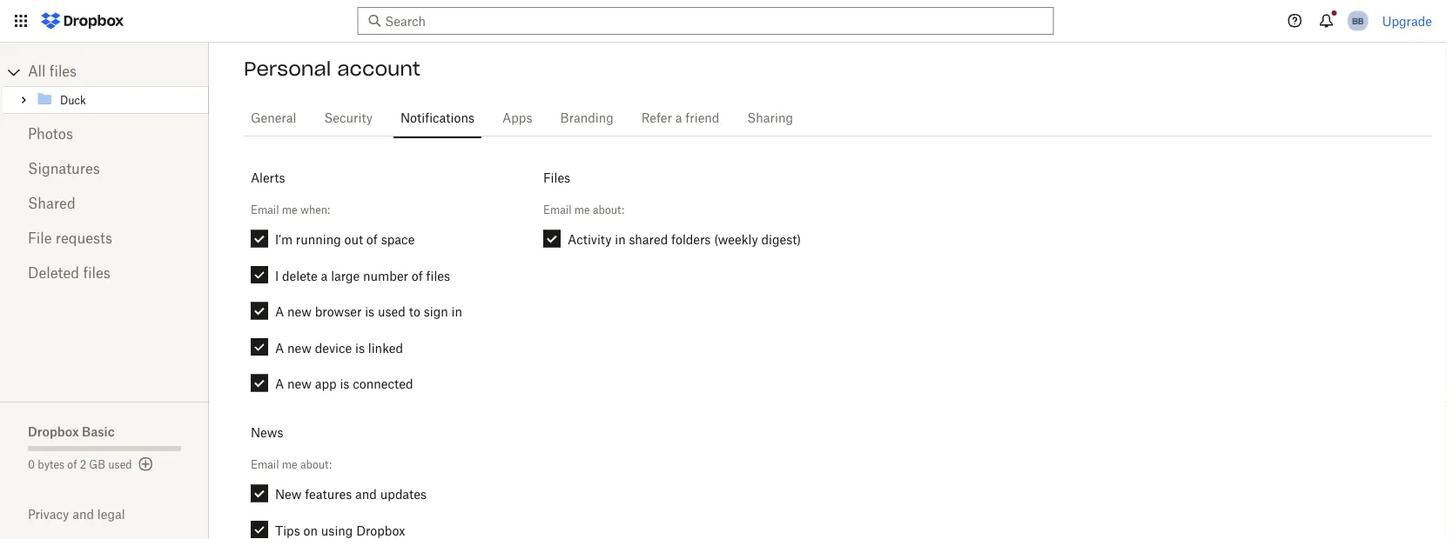 Task type: vqa. For each thing, say whether or not it's contained in the screenshot.
Security
yes



Task type: describe. For each thing, give the bounding box(es) containing it.
is for connected
[[340, 377, 349, 392]]

updates
[[380, 488, 427, 503]]

upgrade
[[1382, 13, 1432, 28]]

upgrade link
[[1382, 13, 1432, 28]]

all
[[28, 65, 46, 79]]

alerts group
[[244, 230, 522, 411]]

email for alerts
[[251, 203, 279, 216]]

a new device is linked
[[275, 341, 403, 356]]

bytes
[[38, 461, 65, 471]]

tips on using dropbox
[[275, 524, 405, 539]]

i delete a large number of files
[[275, 269, 450, 283]]

news
[[251, 425, 283, 440]]

0
[[28, 461, 35, 471]]

file requests link
[[28, 222, 181, 257]]

requests
[[56, 232, 112, 246]]

: for files
[[622, 203, 624, 216]]

new
[[275, 488, 302, 503]]

i
[[275, 269, 279, 283]]

features
[[305, 488, 352, 503]]

privacy and legal
[[28, 508, 125, 522]]

i'm
[[275, 233, 293, 247]]

friend
[[685, 112, 719, 124]]

a inside group
[[321, 269, 328, 283]]

branding
[[560, 112, 614, 124]]

sharing
[[747, 112, 793, 124]]

Search text field
[[385, 11, 1022, 30]]

running
[[296, 233, 341, 247]]

0 vertical spatial of
[[366, 233, 378, 247]]

duck
[[60, 96, 86, 106]]

gb
[[89, 461, 105, 471]]

branding tab
[[553, 98, 621, 139]]

dropbox logo - go to the homepage image
[[35, 7, 130, 35]]

folders
[[671, 233, 711, 247]]

new for app
[[287, 377, 312, 392]]

number
[[363, 269, 408, 283]]

basic
[[82, 424, 115, 439]]

security
[[324, 112, 373, 124]]

sign
[[424, 305, 448, 320]]

signatures
[[28, 163, 100, 177]]

0 bytes of 2 gb used
[[28, 461, 132, 471]]

i'm running out of space
[[275, 233, 415, 247]]

files for all files
[[49, 65, 77, 79]]

to
[[409, 305, 420, 320]]

activity in shared folders (weekly digest)
[[568, 233, 801, 247]]

on
[[303, 524, 318, 539]]

a for a new browser is used to sign in
[[275, 305, 284, 320]]

tips
[[275, 524, 300, 539]]

0 horizontal spatial of
[[67, 461, 77, 471]]

files
[[543, 170, 570, 185]]

shared
[[629, 233, 668, 247]]

digest)
[[761, 233, 801, 247]]

browser
[[315, 305, 362, 320]]

: for alerts
[[327, 203, 330, 216]]

email for news
[[251, 458, 279, 471]]

general
[[251, 112, 296, 124]]

: for news
[[329, 458, 332, 471]]

shared
[[28, 198, 75, 212]]

duck link
[[36, 90, 205, 111]]

photos link
[[28, 118, 181, 152]]

email me about : for files
[[543, 203, 624, 216]]

deleted files
[[28, 267, 110, 281]]

device
[[315, 341, 352, 356]]

file requests
[[28, 232, 112, 246]]

apps
[[502, 112, 532, 124]]

and inside news group
[[355, 488, 377, 503]]

apps tab
[[495, 98, 539, 139]]

new for device
[[287, 341, 312, 356]]

is for linked
[[355, 341, 365, 356]]

me for files
[[574, 203, 590, 216]]

a for a new device is linked
[[275, 341, 284, 356]]

a new app is connected
[[275, 377, 413, 392]]

refer a friend
[[641, 112, 719, 124]]

1 vertical spatial and
[[72, 508, 94, 522]]

account
[[337, 57, 420, 81]]

all files tree
[[3, 58, 209, 114]]



Task type: locate. For each thing, give the bounding box(es) containing it.
about up features
[[300, 458, 329, 471]]

files inside alerts group
[[426, 269, 450, 283]]

a left device
[[275, 341, 284, 356]]

1 vertical spatial of
[[412, 269, 423, 283]]

connected
[[353, 377, 413, 392]]

space
[[381, 233, 415, 247]]

me up new
[[282, 458, 297, 471]]

linked
[[368, 341, 403, 356]]

bb button
[[1344, 7, 1372, 35]]

(weekly
[[714, 233, 758, 247]]

email
[[251, 203, 279, 216], [543, 203, 572, 216], [251, 458, 279, 471]]

dropbox up the 'bytes'
[[28, 424, 79, 439]]

1 horizontal spatial email me about :
[[543, 203, 624, 216]]

signatures link
[[28, 152, 181, 187]]

: up activity in shared folders (weekly digest)
[[622, 203, 624, 216]]

of right number
[[412, 269, 423, 283]]

dropbox basic
[[28, 424, 115, 439]]

1 vertical spatial in
[[451, 305, 462, 320]]

0 vertical spatial a
[[275, 305, 284, 320]]

me left the when at left top
[[282, 203, 297, 216]]

get more space image
[[135, 454, 156, 475]]

1 horizontal spatial used
[[378, 305, 406, 320]]

new down delete
[[287, 305, 312, 320]]

1 vertical spatial a
[[275, 341, 284, 356]]

general tab
[[244, 98, 303, 139]]

0 horizontal spatial and
[[72, 508, 94, 522]]

2 vertical spatial new
[[287, 377, 312, 392]]

email me about :
[[543, 203, 624, 216], [251, 458, 332, 471]]

2 horizontal spatial files
[[426, 269, 450, 283]]

me
[[282, 203, 297, 216], [574, 203, 590, 216], [282, 458, 297, 471]]

used inside alerts group
[[378, 305, 406, 320]]

0 vertical spatial new
[[287, 305, 312, 320]]

a
[[675, 112, 682, 124], [321, 269, 328, 283]]

a
[[275, 305, 284, 320], [275, 341, 284, 356], [275, 377, 284, 392]]

0 horizontal spatial about
[[300, 458, 329, 471]]

photos
[[28, 128, 73, 142]]

all files link
[[28, 58, 209, 86]]

1 horizontal spatial dropbox
[[356, 524, 405, 539]]

is for used
[[365, 305, 374, 320]]

0 horizontal spatial dropbox
[[28, 424, 79, 439]]

a left 'large'
[[321, 269, 328, 283]]

2 horizontal spatial of
[[412, 269, 423, 283]]

about for news
[[300, 458, 329, 471]]

and left legal
[[72, 508, 94, 522]]

0 horizontal spatial email me about :
[[251, 458, 332, 471]]

sharing tab
[[740, 98, 800, 139]]

:
[[327, 203, 330, 216], [622, 203, 624, 216], [329, 458, 332, 471]]

0 vertical spatial and
[[355, 488, 377, 503]]

3 new from the top
[[287, 377, 312, 392]]

is left linked
[[355, 341, 365, 356]]

email me about : up new
[[251, 458, 332, 471]]

a new browser is used to sign in
[[275, 305, 462, 320]]

a left app
[[275, 377, 284, 392]]

in right sign
[[451, 305, 462, 320]]

news group
[[244, 486, 522, 540]]

0 horizontal spatial used
[[108, 461, 132, 471]]

new left device
[[287, 341, 312, 356]]

0 vertical spatial a
[[675, 112, 682, 124]]

personal account
[[244, 57, 420, 81]]

shared link
[[28, 187, 181, 222]]

files for deleted files
[[83, 267, 110, 281]]

3 a from the top
[[275, 377, 284, 392]]

personal
[[244, 57, 331, 81]]

1 vertical spatial is
[[355, 341, 365, 356]]

files
[[49, 65, 77, 79], [83, 267, 110, 281], [426, 269, 450, 283]]

of
[[366, 233, 378, 247], [412, 269, 423, 283], [67, 461, 77, 471]]

me for news
[[282, 458, 297, 471]]

me up activity
[[574, 203, 590, 216]]

all files
[[28, 65, 77, 79]]

privacy
[[28, 508, 69, 522]]

email me about : for news
[[251, 458, 332, 471]]

0 horizontal spatial files
[[49, 65, 77, 79]]

of left '2'
[[67, 461, 77, 471]]

dropbox
[[28, 424, 79, 439], [356, 524, 405, 539]]

dropbox inside news group
[[356, 524, 405, 539]]

about for files
[[593, 203, 622, 216]]

out
[[344, 233, 363, 247]]

a inside "tab"
[[675, 112, 682, 124]]

global header element
[[0, 0, 1446, 43]]

2 a from the top
[[275, 341, 284, 356]]

new
[[287, 305, 312, 320], [287, 341, 312, 356], [287, 377, 312, 392]]

me for alerts
[[282, 203, 297, 216]]

notifications
[[401, 112, 474, 124]]

and
[[355, 488, 377, 503], [72, 508, 94, 522]]

file
[[28, 232, 52, 246]]

email me about : up activity
[[543, 203, 624, 216]]

a down i
[[275, 305, 284, 320]]

is right browser
[[365, 305, 374, 320]]

2 vertical spatial of
[[67, 461, 77, 471]]

of right out
[[366, 233, 378, 247]]

about
[[593, 203, 622, 216], [300, 458, 329, 471]]

files right the all on the left top of page
[[49, 65, 77, 79]]

1 horizontal spatial a
[[675, 112, 682, 124]]

1 horizontal spatial about
[[593, 203, 622, 216]]

1 a from the top
[[275, 305, 284, 320]]

in left shared
[[615, 233, 626, 247]]

0 horizontal spatial in
[[451, 305, 462, 320]]

email me when :
[[251, 203, 330, 216]]

large
[[331, 269, 360, 283]]

new features and updates
[[275, 488, 427, 503]]

activity
[[568, 233, 612, 247]]

1 vertical spatial email me about :
[[251, 458, 332, 471]]

a for a new app is connected
[[275, 377, 284, 392]]

app
[[315, 377, 337, 392]]

1 horizontal spatial in
[[615, 233, 626, 247]]

2 vertical spatial is
[[340, 377, 349, 392]]

files up sign
[[426, 269, 450, 283]]

deleted files link
[[28, 257, 181, 292]]

2
[[80, 461, 86, 471]]

security tab
[[317, 98, 380, 139]]

1 new from the top
[[287, 305, 312, 320]]

used
[[378, 305, 406, 320], [108, 461, 132, 471]]

dropbox down updates
[[356, 524, 405, 539]]

about up activity
[[593, 203, 622, 216]]

used left to
[[378, 305, 406, 320]]

1 vertical spatial about
[[300, 458, 329, 471]]

and left updates
[[355, 488, 377, 503]]

refer a friend tab
[[634, 98, 726, 139]]

legal
[[97, 508, 125, 522]]

privacy and legal link
[[28, 508, 209, 522]]

deleted
[[28, 267, 79, 281]]

0 vertical spatial is
[[365, 305, 374, 320]]

refer
[[641, 112, 672, 124]]

1 horizontal spatial and
[[355, 488, 377, 503]]

email down alerts
[[251, 203, 279, 216]]

bb
[[1352, 15, 1364, 26]]

0 vertical spatial used
[[378, 305, 406, 320]]

email down files
[[543, 203, 572, 216]]

tab list
[[244, 95, 1432, 139]]

1 horizontal spatial of
[[366, 233, 378, 247]]

1 vertical spatial a
[[321, 269, 328, 283]]

delete
[[282, 269, 318, 283]]

files inside tree
[[49, 65, 77, 79]]

files down "file requests" "link"
[[83, 267, 110, 281]]

when
[[300, 203, 327, 216]]

notifications tab
[[394, 98, 481, 139]]

0 horizontal spatial a
[[321, 269, 328, 283]]

0 vertical spatial dropbox
[[28, 424, 79, 439]]

new left app
[[287, 377, 312, 392]]

: up features
[[329, 458, 332, 471]]

email down news
[[251, 458, 279, 471]]

used right gb
[[108, 461, 132, 471]]

in inside alerts group
[[451, 305, 462, 320]]

a right the refer
[[675, 112, 682, 124]]

in
[[615, 233, 626, 247], [451, 305, 462, 320]]

new for browser
[[287, 305, 312, 320]]

0 vertical spatial email me about :
[[543, 203, 624, 216]]

1 horizontal spatial files
[[83, 267, 110, 281]]

using
[[321, 524, 353, 539]]

: up the running
[[327, 203, 330, 216]]

is
[[365, 305, 374, 320], [355, 341, 365, 356], [340, 377, 349, 392]]

0 vertical spatial in
[[615, 233, 626, 247]]

0 vertical spatial about
[[593, 203, 622, 216]]

1 vertical spatial new
[[287, 341, 312, 356]]

1 vertical spatial used
[[108, 461, 132, 471]]

2 new from the top
[[287, 341, 312, 356]]

alerts
[[251, 170, 285, 185]]

2 vertical spatial a
[[275, 377, 284, 392]]

tab list containing general
[[244, 95, 1432, 139]]

email for files
[[543, 203, 572, 216]]

is right app
[[340, 377, 349, 392]]

1 vertical spatial dropbox
[[356, 524, 405, 539]]



